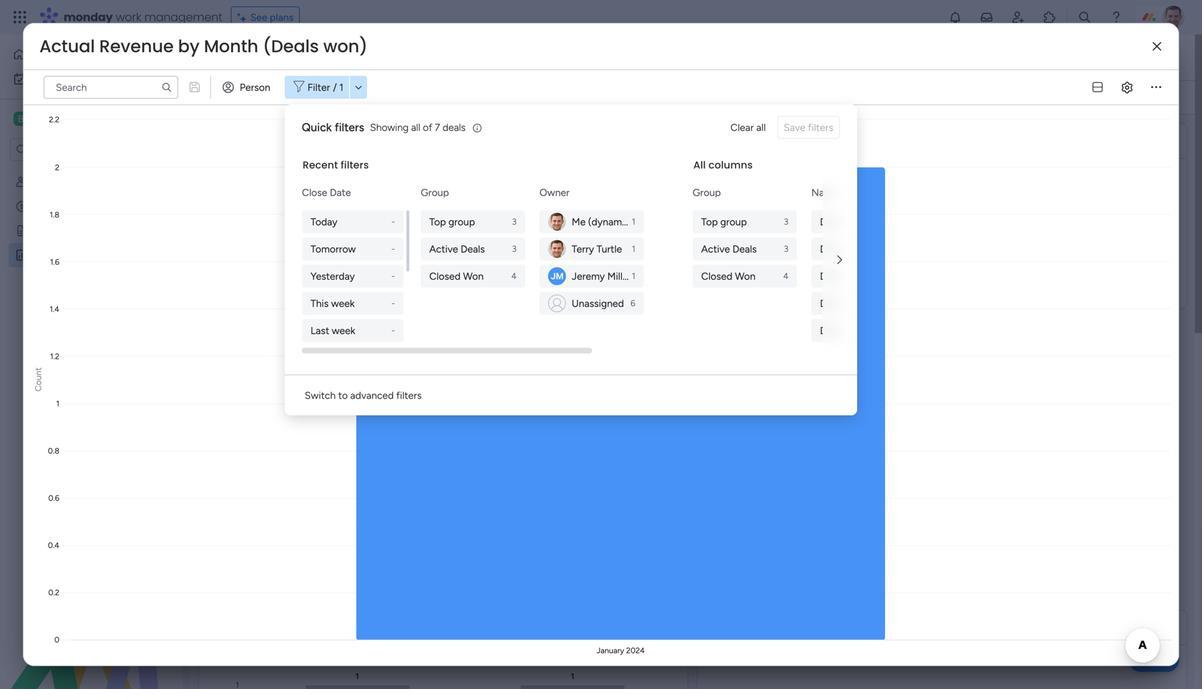 Task type: describe. For each thing, give the bounding box(es) containing it.
deal for deal name 3
[[820, 270, 840, 282]]

0 horizontal spatial month
[[204, 34, 258, 58]]

3 left 'me'
[[512, 217, 517, 227]]

(deals
[[263, 34, 319, 58]]

b
[[18, 113, 24, 125]]

0 vertical spatial more dots image
[[1152, 82, 1162, 93]]

progress
[[755, 619, 812, 637]]

group for 2nd group group from the right
[[449, 216, 475, 228]]

by for revenue
[[178, 34, 200, 58]]

active deals for 2nd group group from the right
[[429, 243, 485, 255]]

group for second group group
[[693, 186, 721, 199]]

see plans
[[250, 11, 294, 23]]

4 for second group group
[[784, 271, 789, 281]]

1 connected board button
[[296, 86, 413, 109]]

deal for deal name 4
[[820, 297, 840, 310]]

help
[[1142, 653, 1168, 668]]

deals inside field
[[372, 132, 409, 150]]

search image
[[161, 82, 173, 93]]

week for this week
[[331, 297, 355, 310]]

average value of won deals
[[223, 132, 409, 150]]

deals inside field
[[223, 619, 260, 637]]

deal for deal name 2
[[820, 243, 840, 255]]

actual for actual revenue
[[722, 132, 765, 150]]

to
[[338, 389, 348, 402]]

tracker
[[56, 200, 88, 213]]

deal name 4
[[820, 297, 876, 310]]

- for last week
[[391, 325, 395, 336]]

my work option
[[9, 67, 174, 90]]

value
[[282, 132, 320, 150]]

widget
[[254, 91, 285, 103]]

deals stages by rep
[[223, 619, 357, 637]]

terry turtle image
[[1163, 6, 1186, 29]]

won inside field
[[339, 132, 369, 150]]

revenue for actual revenue by month (deals won)
[[99, 34, 174, 58]]

select product image
[[13, 10, 27, 24]]

deal name 2
[[820, 243, 875, 255]]

/
[[333, 81, 337, 93]]

arrow down image
[[350, 79, 367, 96]]

stages
[[263, 619, 309, 637]]

(dynamic)
[[588, 216, 633, 228]]

name for 5
[[842, 325, 867, 337]]

1 group group from the left
[[421, 210, 528, 288]]

me (dynamic)
[[572, 216, 633, 228]]

quick
[[302, 121, 332, 134]]

today
[[311, 216, 337, 228]]

switch to advanced filters
[[305, 389, 422, 402]]

add widget
[[233, 91, 285, 103]]

add
[[233, 91, 251, 103]]

arrow down image
[[714, 89, 732, 106]]

actual revenue by month (deals won)
[[39, 34, 368, 58]]

switch to advanced filters button
[[299, 384, 428, 407]]

advanced
[[350, 389, 394, 402]]

sales dashboard inside list box
[[34, 249, 108, 261]]

filters for recent
[[341, 158, 369, 172]]

of inside quick filters showing all of 7 deals
[[423, 121, 433, 134]]

lottie animation image
[[0, 545, 183, 689]]

closed won for second group group
[[701, 270, 756, 282]]

crm
[[63, 112, 88, 126]]

1 inside popup button
[[323, 91, 327, 103]]

tomorrow
[[311, 243, 356, 255]]

2 group group from the left
[[693, 210, 800, 288]]

last week
[[311, 325, 355, 337]]

search everything image
[[1078, 10, 1092, 24]]

closed for 2nd group group from the right
[[429, 270, 461, 282]]

1 right 'me'
[[632, 217, 636, 227]]

workspace selection element
[[14, 110, 91, 127]]

columns
[[709, 158, 753, 172]]

date
[[330, 186, 351, 199]]

home option
[[9, 43, 174, 66]]

see
[[250, 11, 267, 23]]

7
[[435, 121, 440, 134]]

on
[[860, 619, 877, 637]]

me
[[572, 216, 586, 228]]

quick filters showing all of 7 deals
[[302, 121, 466, 134]]

person button for search icon
[[596, 86, 658, 109]]

6
[[631, 298, 636, 309]]

recent filters
[[303, 158, 369, 172]]

revenue for actual revenue
[[768, 132, 825, 150]]

5
[[870, 325, 875, 337]]

board
[[380, 91, 406, 103]]

actual revenue
[[722, 132, 825, 150]]

deals
[[443, 121, 466, 134]]

switch
[[305, 389, 336, 402]]

name for 4
[[842, 297, 867, 310]]

3 left the terry
[[512, 244, 517, 254]]

person for search image
[[240, 81, 270, 93]]

1 vertical spatial more dots image
[[1160, 623, 1170, 633]]

unassigned
[[572, 297, 624, 310]]

top for second group group
[[701, 216, 718, 228]]

my
[[33, 73, 47, 85]]

last
[[311, 325, 329, 337]]

search image
[[540, 92, 552, 103]]

sales dashboard banner
[[190, 34, 1196, 115]]

Sales Pipeline field
[[220, 326, 317, 345]]

pipeline
[[262, 326, 313, 345]]

filters inside the switch to advanced filters button
[[396, 389, 422, 402]]

terry turtle
[[572, 243, 622, 255]]

turtle
[[597, 243, 622, 255]]

2
[[870, 243, 875, 255]]

deal name 5
[[820, 325, 875, 337]]

none search field search
[[44, 76, 178, 99]]

won for 2nd group group from the right
[[463, 270, 484, 282]]

$208,000
[[824, 183, 1061, 246]]

all
[[694, 158, 706, 172]]

3 inside name group
[[870, 270, 875, 282]]

sales for the sales dashboard field
[[215, 41, 275, 73]]

Sales Dashboard field
[[212, 41, 410, 73]]

deal name 3
[[820, 270, 875, 282]]

clear all button
[[725, 116, 772, 139]]

Actual Revenue by Month (Deals won) field
[[36, 34, 371, 58]]

owner
[[540, 186, 570, 199]]

3 left deal name 2
[[784, 244, 789, 254]]

- for this week
[[391, 298, 395, 309]]

1 right 'miller'
[[632, 271, 636, 281]]

recent
[[303, 158, 338, 172]]

won for second group group
[[735, 270, 756, 282]]

basic crm
[[33, 112, 88, 126]]

Average Value of Won Deals field
[[220, 132, 412, 150]]



Task type: vqa. For each thing, say whether or not it's contained in the screenshot.


Task type: locate. For each thing, give the bounding box(es) containing it.
top group for 2nd group group from the right
[[429, 216, 475, 228]]

- right this week
[[391, 298, 395, 309]]

0 vertical spatial revenue
[[99, 34, 174, 58]]

1 left /
[[323, 91, 327, 103]]

revenue right clear all
[[768, 132, 825, 150]]

1 horizontal spatial filter dashboard by text search field
[[427, 86, 557, 109]]

Filter dashboard by text search field
[[44, 76, 178, 99], [427, 86, 557, 109]]

2 all from the left
[[757, 121, 766, 134]]

sales right public dashboard image
[[34, 249, 57, 261]]

closed won for 2nd group group from the right
[[429, 270, 484, 282]]

1 horizontal spatial top group
[[701, 216, 747, 228]]

all inside quick filters showing all of 7 deals
[[411, 121, 421, 134]]

by down management
[[178, 34, 200, 58]]

home link
[[9, 43, 174, 66]]

name up deal name 5
[[842, 297, 867, 310]]

sales for sales pipeline field
[[223, 326, 258, 345]]

deal
[[34, 200, 53, 213], [820, 216, 840, 228], [820, 243, 840, 255], [820, 270, 840, 282], [820, 297, 840, 310], [820, 325, 840, 337], [722, 619, 752, 637]]

0 vertical spatial dashboard
[[281, 41, 407, 73]]

0 vertical spatial sales dashboard
[[215, 41, 407, 73]]

dialog
[[285, 105, 1203, 478]]

week right last at the top of page
[[332, 325, 355, 337]]

1 top group from the left
[[429, 216, 475, 228]]

filter button
[[664, 86, 732, 109]]

all
[[411, 121, 421, 134], [757, 121, 766, 134]]

of inside field
[[323, 132, 336, 150]]

more dots image down dapulse x slim icon
[[1152, 82, 1162, 93]]

workspace image
[[14, 111, 28, 127]]

0 vertical spatial filters
[[335, 121, 364, 134]]

4 for 2nd group group from the right
[[511, 271, 517, 281]]

group for second group group
[[721, 216, 747, 228]]

top for 2nd group group from the right
[[429, 216, 446, 228]]

1 horizontal spatial of
[[423, 121, 433, 134]]

dapulse x slim image
[[1153, 41, 1162, 52]]

closed for second group group
[[701, 270, 733, 282]]

active deals for second group group
[[701, 243, 757, 255]]

5 name from the top
[[842, 325, 867, 337]]

1 vertical spatial sales dashboard
[[34, 249, 108, 261]]

sales dashboard down tracker
[[34, 249, 108, 261]]

3 name from the top
[[842, 270, 867, 282]]

2 horizontal spatial won
[[735, 270, 756, 282]]

revenue
[[99, 34, 174, 58], [768, 132, 825, 150]]

filter dashboard by text search field inside sales dashboard banner
[[427, 86, 557, 109]]

2 closed from the left
[[701, 270, 733, 282]]

sales left the pipeline
[[223, 326, 258, 345]]

5 - from the top
[[391, 325, 395, 336]]

filter dashboard by text search field for search icon
[[427, 86, 557, 109]]

this week
[[311, 297, 355, 310]]

filter inside popup button
[[687, 91, 709, 103]]

2 vertical spatial filters
[[396, 389, 422, 402]]

1 closed won from the left
[[429, 270, 484, 282]]

1 horizontal spatial closed won
[[701, 270, 756, 282]]

4 name from the top
[[842, 297, 867, 310]]

option
[[0, 169, 183, 172]]

1 vertical spatial by
[[312, 619, 328, 637]]

0 horizontal spatial won
[[339, 132, 369, 150]]

sales inside list box
[[34, 249, 57, 261]]

management
[[144, 9, 222, 25]]

0 horizontal spatial group
[[421, 186, 449, 199]]

1 horizontal spatial active
[[701, 243, 730, 255]]

group
[[449, 216, 475, 228], [721, 216, 747, 228]]

1 horizontal spatial group
[[693, 186, 721, 199]]

filter
[[308, 81, 330, 93], [687, 91, 709, 103]]

group down all
[[693, 186, 721, 199]]

deal for deal progress based on month added
[[722, 619, 752, 637]]

public board image
[[15, 224, 29, 238]]

monday marketplace image
[[1043, 10, 1057, 24]]

actual up 'columns'
[[722, 132, 765, 150]]

revenue inside field
[[768, 132, 825, 150]]

2 top group from the left
[[701, 216, 747, 228]]

by inside field
[[312, 619, 328, 637]]

1 horizontal spatial work
[[116, 9, 141, 25]]

0 horizontal spatial closed
[[429, 270, 461, 282]]

deal left progress
[[722, 619, 752, 637]]

1 connected board
[[323, 91, 406, 103]]

average
[[223, 132, 279, 150]]

- right last week on the left
[[391, 325, 395, 336]]

person button up average
[[217, 76, 279, 99]]

0 horizontal spatial actual
[[39, 34, 95, 58]]

0 horizontal spatial none search field
[[44, 76, 178, 99]]

filter dashboard by text search field for search image
[[44, 76, 178, 99]]

1 horizontal spatial 4
[[784, 271, 789, 281]]

actual for actual revenue by month (deals won)
[[39, 34, 95, 58]]

sales pipeline
[[223, 326, 313, 345]]

based
[[816, 619, 857, 637]]

0 horizontal spatial person
[[240, 81, 270, 93]]

all left 7 at top
[[411, 121, 421, 134]]

won
[[339, 132, 369, 150], [463, 270, 484, 282], [735, 270, 756, 282]]

deal down name
[[820, 216, 840, 228]]

0 vertical spatial actual
[[39, 34, 95, 58]]

work for monday
[[116, 9, 141, 25]]

of
[[423, 121, 433, 134], [323, 132, 336, 150]]

month right on
[[881, 619, 922, 637]]

0 horizontal spatial group group
[[421, 210, 528, 288]]

jeremy miller image
[[548, 267, 566, 285]]

2 vertical spatial sales
[[223, 326, 258, 345]]

1 vertical spatial revenue
[[768, 132, 825, 150]]

person button
[[217, 76, 279, 99], [596, 86, 658, 109]]

1 top from the left
[[429, 216, 446, 228]]

3 down 2
[[870, 270, 875, 282]]

0 horizontal spatial dashboard
[[60, 249, 108, 261]]

actual up my work
[[39, 34, 95, 58]]

4 up '5'
[[870, 297, 876, 310]]

sales
[[215, 41, 275, 73], [34, 249, 57, 261], [223, 326, 258, 345]]

plans
[[270, 11, 294, 23]]

see plans button
[[231, 6, 300, 28]]

filters down connected
[[335, 121, 364, 134]]

work inside my work option
[[49, 73, 71, 85]]

deal down the deal name 1
[[820, 243, 840, 255]]

by
[[178, 34, 200, 58], [312, 619, 328, 637]]

- for yesterday
[[391, 271, 395, 281]]

1 vertical spatial dashboard
[[60, 249, 108, 261]]

dialog containing recent filters
[[285, 105, 1203, 478]]

dashboard up /
[[281, 41, 407, 73]]

1 active deals from the left
[[429, 243, 485, 255]]

my work link
[[9, 67, 174, 90]]

1 horizontal spatial active deals
[[701, 243, 757, 255]]

0 horizontal spatial filter
[[308, 81, 330, 93]]

none search field for person popup button related to search image
[[44, 76, 178, 99]]

1 horizontal spatial filter
[[687, 91, 709, 103]]

of left 7 at top
[[423, 121, 433, 134]]

2 closed won from the left
[[701, 270, 756, 282]]

0 horizontal spatial closed won
[[429, 270, 484, 282]]

1 inside name group
[[870, 216, 874, 228]]

name left 2
[[842, 243, 867, 255]]

connected
[[329, 91, 378, 103]]

- for tomorrow
[[391, 244, 395, 254]]

dashboard inside list box
[[60, 249, 108, 261]]

1 group from the left
[[449, 216, 475, 228]]

list box
[[0, 167, 183, 461]]

group group
[[421, 210, 528, 288], [693, 210, 800, 288]]

close date
[[302, 186, 351, 199]]

deal progress based on month added
[[722, 619, 969, 637]]

1 horizontal spatial all
[[757, 121, 766, 134]]

name group
[[812, 210, 916, 397]]

top group for second group group
[[701, 216, 747, 228]]

all inside clear all "button"
[[757, 121, 766, 134]]

1 horizontal spatial by
[[312, 619, 328, 637]]

none search field up the deals in the left top of the page
[[427, 86, 557, 109]]

1 closed from the left
[[429, 270, 461, 282]]

1 horizontal spatial sales dashboard
[[215, 41, 407, 73]]

2 name from the top
[[842, 243, 867, 255]]

0 horizontal spatial person button
[[217, 76, 279, 99]]

0 horizontal spatial of
[[323, 132, 336, 150]]

0 horizontal spatial active
[[429, 243, 458, 255]]

dashboard inside banner
[[281, 41, 407, 73]]

4
[[511, 271, 517, 281], [784, 271, 789, 281], [870, 297, 876, 310]]

active for 2nd group group from the right
[[429, 243, 458, 255]]

deal inside the deal progress based on month added 'field'
[[722, 619, 752, 637]]

1 horizontal spatial revenue
[[768, 132, 825, 150]]

person left filter popup button
[[619, 91, 650, 103]]

month down 'see' at the top left
[[204, 34, 258, 58]]

add widget button
[[207, 86, 291, 109]]

active for second group group
[[701, 243, 730, 255]]

closed
[[429, 270, 461, 282], [701, 270, 733, 282]]

1 horizontal spatial group group
[[693, 210, 800, 288]]

clear all
[[731, 121, 766, 134]]

top
[[429, 216, 446, 228], [701, 216, 718, 228]]

1 horizontal spatial person
[[619, 91, 650, 103]]

2 horizontal spatial 4
[[870, 297, 876, 310]]

1 vertical spatial sales
[[34, 249, 57, 261]]

my work
[[33, 73, 71, 85]]

- for today
[[391, 217, 395, 227]]

monday
[[64, 9, 113, 25]]

0 horizontal spatial sales dashboard
[[34, 249, 108, 261]]

1
[[340, 81, 344, 93], [323, 91, 327, 103], [870, 216, 874, 228], [632, 217, 636, 227], [632, 244, 636, 254], [632, 271, 636, 281]]

revenue down monday work management at the left top of page
[[99, 34, 174, 58]]

2 active deals from the left
[[701, 243, 757, 255]]

2 active from the left
[[701, 243, 730, 255]]

Deals Stages by Rep field
[[220, 619, 360, 637]]

sales up add widget popup button
[[215, 41, 275, 73]]

deal for deal name 5
[[820, 325, 840, 337]]

name
[[812, 186, 839, 199]]

3 - from the top
[[391, 271, 395, 281]]

1 terry turtle image from the top
[[548, 213, 566, 231]]

1 vertical spatial month
[[881, 619, 922, 637]]

work for my
[[49, 73, 71, 85]]

0 horizontal spatial active deals
[[429, 243, 485, 255]]

close
[[302, 186, 327, 199]]

filters
[[335, 121, 364, 134], [341, 158, 369, 172], [396, 389, 422, 402]]

v2 split view image
[[1093, 82, 1103, 93]]

terry
[[572, 243, 594, 255]]

name left '5'
[[842, 325, 867, 337]]

0 vertical spatial by
[[178, 34, 200, 58]]

jeremy
[[572, 270, 605, 282]]

sales inside banner
[[215, 41, 275, 73]]

group down 7 at top
[[421, 186, 449, 199]]

closed won
[[429, 270, 484, 282], [701, 270, 756, 282]]

miller
[[608, 270, 632, 282]]

actual inside actual revenue field
[[722, 132, 765, 150]]

deal name 1
[[820, 216, 874, 228]]

work right my
[[49, 73, 71, 85]]

0 vertical spatial month
[[204, 34, 258, 58]]

actual
[[39, 34, 95, 58], [722, 132, 765, 150]]

4 - from the top
[[391, 298, 395, 309]]

filters up date
[[341, 158, 369, 172]]

0 vertical spatial work
[[116, 9, 141, 25]]

more dots image up help
[[1160, 623, 1170, 633]]

deal down deal name 3
[[820, 297, 840, 310]]

name up deal name 2
[[842, 216, 867, 228]]

settings image
[[1161, 90, 1176, 104]]

invite members image
[[1012, 10, 1026, 24]]

list box containing deal tracker
[[0, 167, 183, 461]]

deal left tracker
[[34, 200, 53, 213]]

work right monday
[[116, 9, 141, 25]]

filters for quick
[[335, 121, 364, 134]]

yesterday
[[311, 270, 355, 282]]

Deal Progress based on Month Added field
[[719, 619, 972, 637]]

work
[[116, 9, 141, 25], [49, 73, 71, 85]]

dashboard
[[281, 41, 407, 73], [60, 249, 108, 261]]

2 - from the top
[[391, 244, 395, 254]]

all columns
[[694, 158, 753, 172]]

4 inside name group
[[870, 297, 876, 310]]

deal tracker
[[34, 200, 88, 213]]

1 horizontal spatial person button
[[596, 86, 658, 109]]

lottie animation element
[[0, 545, 183, 689]]

1 up 2
[[870, 216, 874, 228]]

1 group from the left
[[421, 186, 449, 199]]

person inside sales dashboard banner
[[619, 91, 650, 103]]

deal for deal tracker
[[34, 200, 53, 213]]

2 terry turtle image from the top
[[548, 240, 566, 258]]

filter left /
[[308, 81, 330, 93]]

name up the deal name 4
[[842, 270, 867, 282]]

1 horizontal spatial actual
[[722, 132, 765, 150]]

jeremy miller
[[572, 270, 632, 282]]

- right today
[[391, 217, 395, 227]]

sales dashboard inside banner
[[215, 41, 407, 73]]

1 name from the top
[[842, 216, 867, 228]]

0 vertical spatial week
[[331, 297, 355, 310]]

deal down the deal name 4
[[820, 325, 840, 337]]

name for 2
[[842, 243, 867, 255]]

1 horizontal spatial top
[[701, 216, 718, 228]]

notifications image
[[949, 10, 963, 24]]

0 vertical spatial terry turtle image
[[548, 213, 566, 231]]

terry turtle image left 'me'
[[548, 213, 566, 231]]

dashboard down tracker
[[60, 249, 108, 261]]

sales inside field
[[223, 326, 258, 345]]

help button
[[1130, 649, 1180, 672]]

person
[[240, 81, 270, 93], [619, 91, 650, 103]]

group
[[421, 186, 449, 199], [693, 186, 721, 199]]

by for stages
[[312, 619, 328, 637]]

month inside 'field'
[[881, 619, 922, 637]]

0 horizontal spatial by
[[178, 34, 200, 58]]

terry turtle image for me (dynamic)
[[548, 213, 566, 231]]

1 horizontal spatial month
[[881, 619, 922, 637]]

1 right turtle
[[632, 244, 636, 254]]

0 horizontal spatial all
[[411, 121, 421, 134]]

none search field inside sales dashboard banner
[[427, 86, 557, 109]]

- right yesterday
[[391, 271, 395, 281]]

1 - from the top
[[391, 217, 395, 227]]

person button left filter popup button
[[596, 86, 658, 109]]

week right 'this'
[[331, 297, 355, 310]]

1 all from the left
[[411, 121, 421, 134]]

none search field down home link
[[44, 76, 178, 99]]

deal for deal name 1
[[820, 216, 840, 228]]

terry turtle image for terry turtle
[[548, 240, 566, 258]]

monday work management
[[64, 9, 222, 25]]

2 group from the left
[[693, 186, 721, 199]]

3
[[512, 217, 517, 227], [784, 217, 789, 227], [512, 244, 517, 254], [784, 244, 789, 254], [870, 270, 875, 282]]

won)
[[323, 34, 368, 58]]

more dots image
[[1152, 82, 1162, 93], [1160, 623, 1170, 633]]

rep
[[332, 619, 357, 637]]

1 horizontal spatial closed
[[701, 270, 733, 282]]

0 horizontal spatial work
[[49, 73, 71, 85]]

basic
[[33, 112, 60, 126]]

sales dashboard up filter / 1
[[215, 41, 407, 73]]

group for 2nd group group from the right
[[421, 186, 449, 199]]

deals
[[372, 132, 409, 150], [461, 243, 485, 255], [733, 243, 757, 255], [223, 619, 260, 637]]

none search field for person popup button corresponding to search icon
[[427, 86, 557, 109]]

clear
[[731, 121, 754, 134]]

1 vertical spatial filters
[[341, 158, 369, 172]]

0 horizontal spatial top
[[429, 216, 446, 228]]

week for last week
[[332, 325, 355, 337]]

1 horizontal spatial group
[[721, 216, 747, 228]]

by left rep
[[312, 619, 328, 637]]

person button for search image
[[217, 76, 279, 99]]

3 left the deal name 1
[[784, 217, 789, 227]]

person up average
[[240, 81, 270, 93]]

Actual Revenue field
[[719, 132, 828, 150]]

all right clear
[[757, 121, 766, 134]]

owner group
[[540, 210, 647, 315]]

1 horizontal spatial won
[[463, 270, 484, 282]]

0 vertical spatial sales
[[215, 41, 275, 73]]

help image
[[1110, 10, 1124, 24]]

update feed image
[[980, 10, 994, 24]]

1 horizontal spatial none search field
[[427, 86, 557, 109]]

name for 3
[[842, 270, 867, 282]]

filter dashboard by text search field up the deals in the left top of the page
[[427, 86, 557, 109]]

0 horizontal spatial 4
[[511, 271, 517, 281]]

None search field
[[44, 76, 178, 99], [427, 86, 557, 109]]

filter dashboard by text search field down home link
[[44, 76, 178, 99]]

filter for filter
[[687, 91, 709, 103]]

- right tomorrow
[[391, 244, 395, 254]]

4 left jeremy miller image
[[511, 271, 517, 281]]

terry turtle image
[[548, 213, 566, 231], [548, 240, 566, 258]]

1 vertical spatial terry turtle image
[[548, 240, 566, 258]]

0 horizontal spatial top group
[[429, 216, 475, 228]]

$104,000
[[329, 183, 558, 246]]

4 left deal name 3
[[784, 271, 789, 281]]

1 horizontal spatial dashboard
[[281, 41, 407, 73]]

1 vertical spatial week
[[332, 325, 355, 337]]

0 horizontal spatial filter dashboard by text search field
[[44, 76, 178, 99]]

deal down deal name 2
[[820, 270, 840, 282]]

1 vertical spatial work
[[49, 73, 71, 85]]

2 group from the left
[[721, 216, 747, 228]]

person for search icon
[[619, 91, 650, 103]]

-
[[391, 217, 395, 227], [391, 244, 395, 254], [391, 271, 395, 281], [391, 298, 395, 309], [391, 325, 395, 336]]

filter / 1
[[308, 81, 344, 93]]

name for 1
[[842, 216, 867, 228]]

1 right /
[[340, 81, 344, 93]]

name
[[842, 216, 867, 228], [842, 243, 867, 255], [842, 270, 867, 282], [842, 297, 867, 310], [842, 325, 867, 337]]

1 vertical spatial actual
[[722, 132, 765, 150]]

showing
[[370, 121, 409, 134]]

active
[[429, 243, 458, 255], [701, 243, 730, 255]]

filter for filter / 1
[[308, 81, 330, 93]]

this
[[311, 297, 329, 310]]

active deals
[[429, 243, 485, 255], [701, 243, 757, 255]]

terry turtle image left the terry
[[548, 240, 566, 258]]

0 horizontal spatial revenue
[[99, 34, 174, 58]]

1 active from the left
[[429, 243, 458, 255]]

0 horizontal spatial group
[[449, 216, 475, 228]]

of up recent filters
[[323, 132, 336, 150]]

added
[[925, 619, 969, 637]]

2 top from the left
[[701, 216, 718, 228]]

public dashboard image
[[15, 248, 29, 262]]

home
[[32, 48, 59, 60]]

filter left arrow down image
[[687, 91, 709, 103]]

close date group
[[302, 210, 406, 478]]

filters right the advanced
[[396, 389, 422, 402]]



